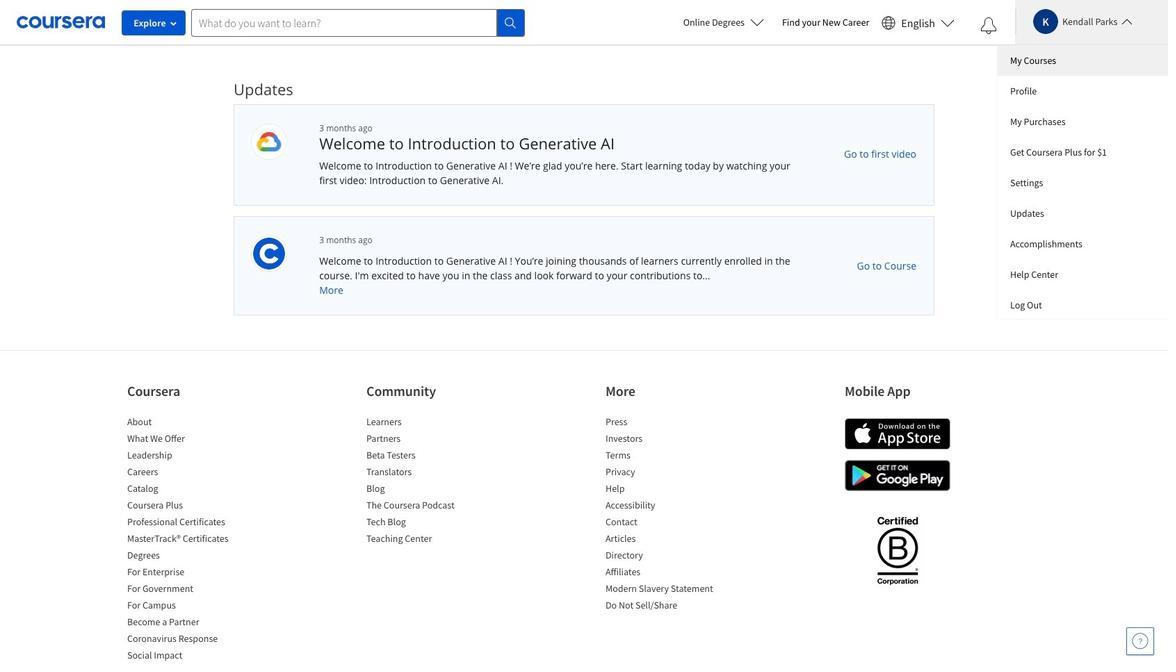 Task type: locate. For each thing, give the bounding box(es) containing it.
None search field
[[191, 9, 525, 37]]

menu
[[998, 45, 1168, 319]]

3 list from the left
[[606, 415, 724, 615]]

0 horizontal spatial list
[[127, 415, 246, 666]]

get it on google play image
[[845, 460, 951, 492]]

2 horizontal spatial list
[[606, 415, 724, 615]]

list
[[127, 415, 246, 666], [367, 415, 485, 549], [606, 415, 724, 615]]

list item
[[127, 415, 246, 432], [367, 415, 485, 432], [606, 415, 724, 432], [127, 432, 246, 449], [367, 432, 485, 449], [606, 432, 724, 449], [127, 449, 246, 465], [367, 449, 485, 465], [606, 449, 724, 465], [127, 465, 246, 482], [367, 465, 485, 482], [606, 465, 724, 482], [127, 482, 246, 499], [367, 482, 485, 499], [606, 482, 724, 499], [127, 499, 246, 515], [367, 499, 485, 515], [606, 499, 724, 515], [127, 515, 246, 532], [367, 515, 485, 532], [606, 515, 724, 532], [127, 532, 246, 549], [367, 532, 485, 549], [606, 532, 724, 549], [127, 549, 246, 565], [606, 549, 724, 565], [127, 565, 246, 582], [606, 565, 724, 582], [127, 582, 246, 599], [606, 582, 724, 599], [127, 599, 246, 615], [606, 599, 724, 615], [127, 615, 246, 632], [127, 632, 246, 649], [127, 649, 246, 666]]

1 list from the left
[[127, 415, 246, 666]]

1 horizontal spatial list
[[367, 415, 485, 549]]



Task type: vqa. For each thing, say whether or not it's contained in the screenshot.
the topmost Describe
no



Task type: describe. For each thing, give the bounding box(es) containing it.
logo of certified b corporation image
[[869, 509, 926, 593]]

2 list from the left
[[367, 415, 485, 549]]

help center image
[[1132, 634, 1149, 650]]

download on the app store image
[[845, 419, 951, 450]]

coursera image
[[17, 11, 105, 34]]

What do you want to learn? text field
[[191, 9, 497, 37]]



